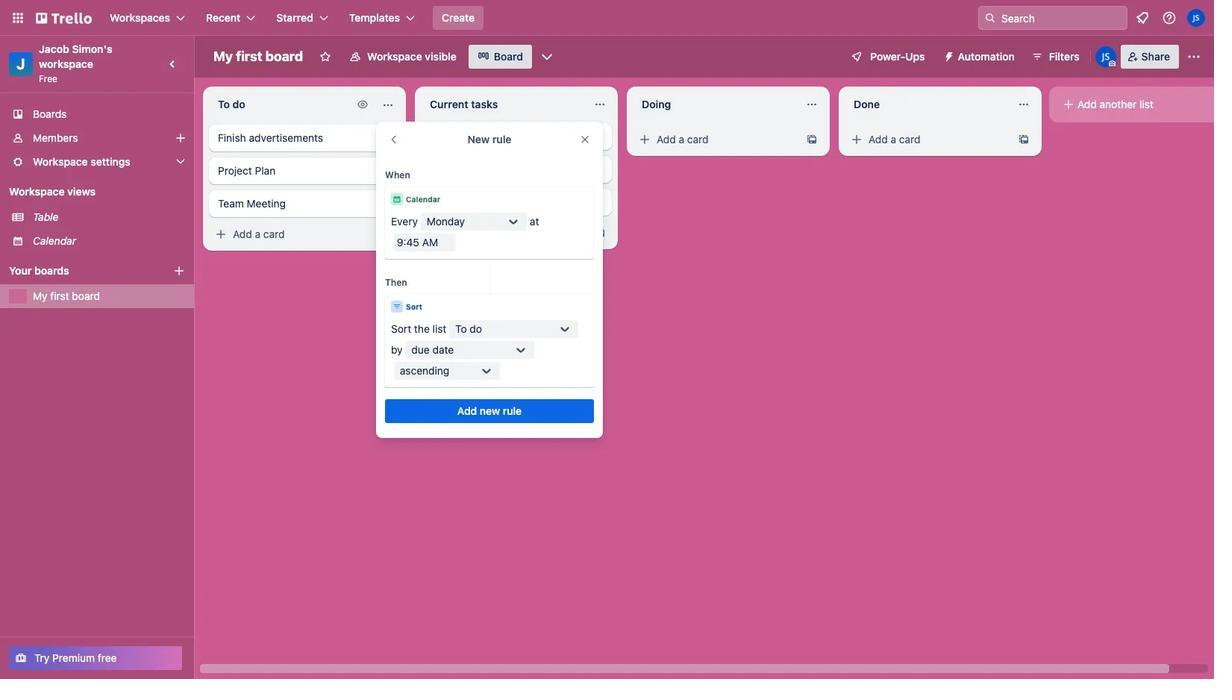 Task type: vqa. For each thing, say whether or not it's contained in the screenshot.
Starred Dropdown Button
yes



Task type: locate. For each thing, give the bounding box(es) containing it.
back to home image
[[36, 6, 92, 30]]

1 vertical spatial calendar
[[33, 234, 76, 247]]

1 vertical spatial sort
[[391, 322, 411, 335]]

add another list link
[[1055, 93, 1214, 116]]

workspace down templates dropdown button
[[367, 50, 422, 63]]

sort left the
[[391, 322, 411, 335]]

team meeting for to do text field
[[218, 197, 286, 210]]

0 horizontal spatial finish
[[218, 131, 246, 144]]

finish advertisements for finish advertisements link related to to do text field
[[218, 131, 323, 144]]

boards link
[[0, 102, 194, 126]]

customize views image
[[539, 49, 554, 64]]

workspace up table
[[9, 185, 65, 198]]

sm image for automation
[[937, 45, 958, 66]]

jacob simon (jacobsimon16) image right filters on the right of page
[[1095, 46, 1116, 67]]

add a card down plan
[[233, 228, 285, 240]]

add a card down the 'done' text field
[[869, 133, 921, 146]]

add a card left at on the top of the page
[[445, 226, 497, 239]]

0 vertical spatial my first board
[[213, 49, 303, 64]]

finish advertisements link down the current tasks text field
[[421, 123, 612, 150]]

finish left new
[[430, 130, 458, 143]]

do
[[470, 322, 482, 335]]

meeting for finish advertisements link for the current tasks text field
[[459, 196, 498, 208]]

automation
[[958, 50, 1015, 63]]

premium
[[52, 651, 95, 664]]

meeting down plan
[[247, 197, 286, 210]]

share button
[[1121, 45, 1179, 69]]

create from template… image
[[1018, 134, 1030, 146], [382, 228, 394, 240]]

starred
[[276, 11, 313, 24]]

1 vertical spatial workspace
[[33, 155, 88, 168]]

try premium free
[[34, 651, 117, 664]]

team meeting link for the current tasks text field
[[421, 189, 612, 216]]

finish
[[430, 130, 458, 143], [218, 131, 246, 144]]

first inside text field
[[236, 49, 262, 64]]

1 horizontal spatial my first board
[[213, 49, 303, 64]]

share
[[1141, 50, 1170, 63]]

team down project
[[218, 197, 244, 210]]

finish for finish advertisements link related to to do text field
[[218, 131, 246, 144]]

2 vertical spatial workspace
[[9, 185, 65, 198]]

sort
[[406, 302, 422, 311], [391, 322, 411, 335]]

add a card
[[657, 133, 709, 146], [869, 133, 921, 146], [445, 226, 497, 239], [233, 228, 285, 240]]

1 horizontal spatial my
[[213, 49, 233, 64]]

members
[[33, 131, 78, 144]]

advertisements down to do text field
[[249, 131, 323, 144]]

sm image
[[937, 45, 958, 66], [849, 132, 864, 147]]

0 horizontal spatial finish advertisements link
[[209, 125, 400, 151]]

finish advertisements down the current tasks text field
[[430, 130, 535, 143]]

a right the monday
[[467, 226, 472, 239]]

workspace down members
[[33, 155, 88, 168]]

add
[[1078, 98, 1097, 110], [657, 133, 676, 146], [869, 133, 888, 146], [445, 226, 464, 239], [233, 228, 252, 240], [457, 404, 477, 417]]

your boards
[[9, 264, 69, 277]]

my
[[213, 49, 233, 64], [33, 290, 47, 302]]

rule
[[492, 133, 512, 146], [503, 404, 522, 417]]

add another list
[[1078, 98, 1154, 110]]

my first board
[[213, 49, 303, 64], [33, 290, 100, 302]]

a
[[679, 133, 684, 146], [891, 133, 896, 146], [467, 226, 472, 239], [255, 228, 261, 240]]

1 vertical spatial create from template… image
[[594, 227, 606, 239]]

team meeting down "project plan"
[[218, 197, 286, 210]]

workspace visible button
[[340, 45, 465, 69]]

0 horizontal spatial advertisements
[[249, 131, 323, 144]]

my first board down your boards with 1 items element
[[33, 290, 100, 302]]

1 horizontal spatial create from template… image
[[806, 134, 818, 146]]

list right another
[[1140, 98, 1154, 110]]

1 horizontal spatial jacob simon (jacobsimon16) image
[[1187, 9, 1205, 27]]

ascending
[[400, 364, 449, 377]]

1 horizontal spatial team meeting
[[430, 196, 498, 208]]

0 horizontal spatial board
[[72, 290, 100, 302]]

new
[[480, 404, 500, 417]]

project plan
[[218, 164, 276, 177]]

to
[[455, 322, 467, 335]]

add a card link
[[633, 129, 800, 150], [845, 129, 1012, 150], [421, 222, 588, 243], [209, 224, 376, 245]]

0 horizontal spatial create from template… image
[[382, 228, 394, 240]]

team meeting link down new rule
[[421, 189, 612, 216]]

0 horizontal spatial my
[[33, 290, 47, 302]]

1 horizontal spatial team meeting link
[[421, 189, 612, 216]]

primary element
[[0, 0, 1214, 36]]

jacob simon (jacobsimon16) image
[[1187, 9, 1205, 27], [1095, 46, 1116, 67]]

automation button
[[937, 45, 1024, 69]]

table link
[[33, 210, 185, 225]]

add right every
[[445, 226, 464, 239]]

create from template… image
[[806, 134, 818, 146], [594, 227, 606, 239]]

workspace inside workspace visible button
[[367, 50, 422, 63]]

team
[[430, 196, 456, 208], [218, 197, 244, 210]]

workspace
[[367, 50, 422, 63], [33, 155, 88, 168], [9, 185, 65, 198]]

None text field
[[394, 234, 455, 251]]

Done text field
[[845, 93, 1009, 116]]

advertisements
[[461, 130, 535, 143], [249, 131, 323, 144]]

add a card down doing text field
[[657, 133, 709, 146]]

starred button
[[267, 6, 337, 30]]

create
[[442, 11, 475, 24]]

meeting
[[459, 196, 498, 208], [247, 197, 286, 210]]

add left new
[[457, 404, 477, 417]]

0 horizontal spatial meeting
[[247, 197, 286, 210]]

team for finish advertisements link for the current tasks text field
[[430, 196, 456, 208]]

1 horizontal spatial advertisements
[[461, 130, 535, 143]]

meeting up the monday
[[459, 196, 498, 208]]

board down starred
[[265, 49, 303, 64]]

0 horizontal spatial my first board
[[33, 290, 100, 302]]

1 vertical spatial my first board
[[33, 290, 100, 302]]

calendar
[[406, 195, 440, 204], [33, 234, 76, 247]]

1 vertical spatial jacob simon (jacobsimon16) image
[[1095, 46, 1116, 67]]

jacob simon (jacobsimon16) image right open information menu image
[[1187, 9, 1205, 27]]

list right the
[[432, 322, 446, 335]]

team meeting up the monday
[[430, 196, 498, 208]]

meeting for finish advertisements link related to to do text field
[[247, 197, 286, 210]]

calendar link
[[33, 234, 185, 248]]

1 vertical spatial rule
[[503, 404, 522, 417]]

team meeting link
[[421, 189, 612, 216], [209, 190, 400, 217]]

finish advertisements link
[[421, 123, 612, 150], [209, 125, 400, 151]]

list
[[1140, 98, 1154, 110], [432, 322, 446, 335]]

sort up sort the list
[[406, 302, 422, 311]]

team meeting for the current tasks text field
[[430, 196, 498, 208]]

every
[[391, 215, 418, 228]]

1 vertical spatial create from template… image
[[382, 228, 394, 240]]

0 vertical spatial workspace
[[367, 50, 422, 63]]

recent
[[206, 11, 241, 24]]

board down your boards with 1 items element
[[72, 290, 100, 302]]

list for sort the list
[[432, 322, 446, 335]]

0 horizontal spatial first
[[50, 290, 69, 302]]

my down recent
[[213, 49, 233, 64]]

sm image inside add another list link
[[1061, 97, 1076, 112]]

finish advertisements
[[430, 130, 535, 143], [218, 131, 323, 144]]

0 horizontal spatial sm image
[[849, 132, 864, 147]]

search image
[[984, 12, 996, 24]]

team meeting link down project plan link
[[209, 190, 400, 217]]

0 vertical spatial my
[[213, 49, 233, 64]]

finish up project
[[218, 131, 246, 144]]

1 horizontal spatial sm image
[[937, 45, 958, 66]]

filters
[[1049, 50, 1080, 63]]

ups
[[905, 50, 925, 63]]

boards
[[34, 264, 69, 277]]

add down doing text field
[[657, 133, 676, 146]]

due
[[411, 343, 430, 356]]

sm image inside automation button
[[937, 45, 958, 66]]

settings
[[91, 155, 130, 168]]

team up the monday
[[430, 196, 456, 208]]

0 vertical spatial jacob simon (jacobsimon16) image
[[1187, 9, 1205, 27]]

show menu image
[[1186, 49, 1201, 64]]

1 horizontal spatial finish advertisements
[[430, 130, 535, 143]]

1 horizontal spatial create from template… image
[[1018, 134, 1030, 146]]

0 vertical spatial list
[[1140, 98, 1154, 110]]

1 horizontal spatial finish advertisements link
[[421, 123, 612, 150]]

0 horizontal spatial team
[[218, 197, 244, 210]]

0 vertical spatial create from template… image
[[806, 134, 818, 146]]

0 vertical spatial sm image
[[937, 45, 958, 66]]

0 vertical spatial calendar
[[406, 195, 440, 204]]

due date
[[411, 343, 454, 356]]

1 horizontal spatial team
[[430, 196, 456, 208]]

1 vertical spatial my
[[33, 290, 47, 302]]

board
[[265, 49, 303, 64], [72, 290, 100, 302]]

1 horizontal spatial finish
[[430, 130, 458, 143]]

0 vertical spatial sort
[[406, 302, 422, 311]]

finish advertisements link up project plan link
[[209, 125, 400, 151]]

first
[[236, 49, 262, 64], [50, 290, 69, 302]]

first down the boards
[[50, 290, 69, 302]]

my down your boards
[[33, 290, 47, 302]]

0 horizontal spatial team meeting link
[[209, 190, 400, 217]]

1 horizontal spatial meeting
[[459, 196, 498, 208]]

add new rule button
[[385, 399, 594, 423]]

0 horizontal spatial list
[[432, 322, 446, 335]]

0 horizontal spatial create from template… image
[[594, 227, 606, 239]]

my first board inside text field
[[213, 49, 303, 64]]

1 horizontal spatial calendar
[[406, 195, 440, 204]]

my first board down "recent" dropdown button
[[213, 49, 303, 64]]

card down the 'done' text field
[[899, 133, 921, 146]]

a down doing text field
[[679, 133, 684, 146]]

members link
[[0, 126, 194, 150]]

0 horizontal spatial team meeting
[[218, 197, 286, 210]]

1 vertical spatial sm image
[[849, 132, 864, 147]]

1 horizontal spatial first
[[236, 49, 262, 64]]

team meeting link for to do text field
[[209, 190, 400, 217]]

sm image
[[355, 97, 370, 112], [1061, 97, 1076, 112], [637, 132, 652, 147], [425, 225, 440, 240], [213, 227, 228, 242]]

0 horizontal spatial calendar
[[33, 234, 76, 247]]

0 horizontal spatial finish advertisements
[[218, 131, 323, 144]]

add inside button
[[457, 404, 477, 417]]

add board image
[[173, 265, 185, 277]]

advertisements down the current tasks text field
[[461, 130, 535, 143]]

views
[[67, 185, 96, 198]]

1 horizontal spatial board
[[265, 49, 303, 64]]

finish advertisements up plan
[[218, 131, 323, 144]]

team meeting
[[430, 196, 498, 208], [218, 197, 286, 210]]

workspace inside workspace settings popup button
[[33, 155, 88, 168]]

a down plan
[[255, 228, 261, 240]]

1 vertical spatial board
[[72, 290, 100, 302]]

create button
[[433, 6, 484, 30]]

card
[[687, 133, 709, 146], [899, 133, 921, 146], [475, 226, 497, 239], [263, 228, 285, 240]]

0 vertical spatial first
[[236, 49, 262, 64]]

1 horizontal spatial list
[[1140, 98, 1154, 110]]

0 vertical spatial board
[[265, 49, 303, 64]]

calendar up every
[[406, 195, 440, 204]]

calendar down table
[[33, 234, 76, 247]]

workspace navigation collapse icon image
[[163, 54, 184, 75]]

power-
[[870, 50, 905, 63]]

j
[[17, 55, 25, 72]]

star or unstar board image
[[319, 51, 331, 63]]

1 vertical spatial first
[[50, 290, 69, 302]]

1 vertical spatial list
[[432, 322, 446, 335]]

first down "recent" dropdown button
[[236, 49, 262, 64]]

0 vertical spatial create from template… image
[[1018, 134, 1030, 146]]

table
[[33, 210, 59, 223]]



Task type: describe. For each thing, give the bounding box(es) containing it.
workspace views
[[9, 185, 96, 198]]

simon's
[[72, 43, 112, 55]]

templates
[[349, 11, 400, 24]]

sort for sort
[[406, 302, 422, 311]]

To do text field
[[209, 93, 349, 116]]

Current tasks text field
[[421, 93, 585, 116]]

add a card for create from template… icon to the left
[[233, 228, 285, 240]]

add a card for rightmost create from template… image
[[657, 133, 709, 146]]

workspace
[[39, 57, 93, 70]]

try premium free button
[[9, 646, 182, 670]]

open information menu image
[[1162, 10, 1177, 25]]

the
[[414, 322, 430, 335]]

add left another
[[1078, 98, 1097, 110]]

list for add another list
[[1140, 98, 1154, 110]]

date
[[432, 343, 454, 356]]

Search field
[[996, 7, 1127, 29]]

project plan link
[[209, 157, 400, 184]]

templates button
[[340, 6, 424, 30]]

j link
[[9, 52, 33, 76]]

workspace for workspace views
[[9, 185, 65, 198]]

workspace for workspace visible
[[367, 50, 422, 63]]

power-ups
[[870, 50, 925, 63]]

then
[[385, 277, 407, 288]]

try
[[34, 651, 50, 664]]

a down the 'done' text field
[[891, 133, 896, 146]]

visible
[[425, 50, 457, 63]]

free
[[39, 73, 57, 84]]

by
[[391, 343, 403, 356]]

add down "project plan"
[[233, 228, 252, 240]]

workspace settings button
[[0, 150, 194, 174]]

0 horizontal spatial jacob simon (jacobsimon16) image
[[1095, 46, 1116, 67]]

jacob simon (jacobsimon16) image inside primary element
[[1187, 9, 1205, 27]]

to do
[[455, 322, 482, 335]]

jacob simon's workspace free
[[39, 43, 115, 84]]

0 notifications image
[[1134, 9, 1151, 27]]

Doing text field
[[633, 93, 797, 116]]

jacob simon's workspace link
[[39, 43, 115, 70]]

sm image for add a card
[[849, 132, 864, 147]]

card down doing text field
[[687, 133, 709, 146]]

power-ups button
[[840, 45, 934, 69]]

advertisements for the current tasks text field
[[461, 130, 535, 143]]

my inside "link"
[[33, 290, 47, 302]]

recent button
[[197, 6, 264, 30]]

0 vertical spatial rule
[[492, 133, 512, 146]]

team for finish advertisements link related to to do text field
[[218, 197, 244, 210]]

my first board link
[[33, 289, 185, 304]]

project
[[218, 164, 252, 177]]

boards
[[33, 107, 67, 120]]

card down plan
[[263, 228, 285, 240]]

calendar inside calendar link
[[33, 234, 76, 247]]

monday
[[427, 215, 465, 228]]

workspace visible
[[367, 50, 457, 63]]

board
[[494, 50, 523, 63]]

another
[[1100, 98, 1137, 110]]

workspace settings
[[33, 155, 130, 168]]

workspaces button
[[101, 6, 194, 30]]

add a card for create from template… icon to the top
[[869, 133, 921, 146]]

add new rule
[[457, 404, 522, 417]]

when
[[385, 169, 410, 181]]

new rule
[[467, 133, 512, 146]]

advertisements for to do text field
[[249, 131, 323, 144]]

finish advertisements for finish advertisements link for the current tasks text field
[[430, 130, 535, 143]]

add a card for the bottommost create from template… image
[[445, 226, 497, 239]]

first inside "link"
[[50, 290, 69, 302]]

add down the 'done' text field
[[869, 133, 888, 146]]

this member is an admin of this board. image
[[1109, 60, 1115, 67]]

finish advertisements link for the current tasks text field
[[421, 123, 612, 150]]

board inside text field
[[265, 49, 303, 64]]

your boards with 1 items element
[[9, 262, 151, 280]]

your
[[9, 264, 32, 277]]

my first board inside "link"
[[33, 290, 100, 302]]

my inside text field
[[213, 49, 233, 64]]

workspace for workspace settings
[[33, 155, 88, 168]]

sort for sort the list
[[391, 322, 411, 335]]

card right the monday
[[475, 226, 497, 239]]

plan
[[255, 164, 276, 177]]

sort the list
[[391, 322, 446, 335]]

finish advertisements link for to do text field
[[209, 125, 400, 151]]

free
[[98, 651, 117, 664]]

jacob
[[39, 43, 69, 55]]

Board name text field
[[206, 45, 311, 69]]

board inside "link"
[[72, 290, 100, 302]]

rule inside button
[[503, 404, 522, 417]]

filters button
[[1027, 45, 1084, 69]]

at
[[530, 215, 539, 228]]

board link
[[468, 45, 532, 69]]

finish for finish advertisements link for the current tasks text field
[[430, 130, 458, 143]]

workspaces
[[110, 11, 170, 24]]

new
[[467, 133, 490, 146]]



